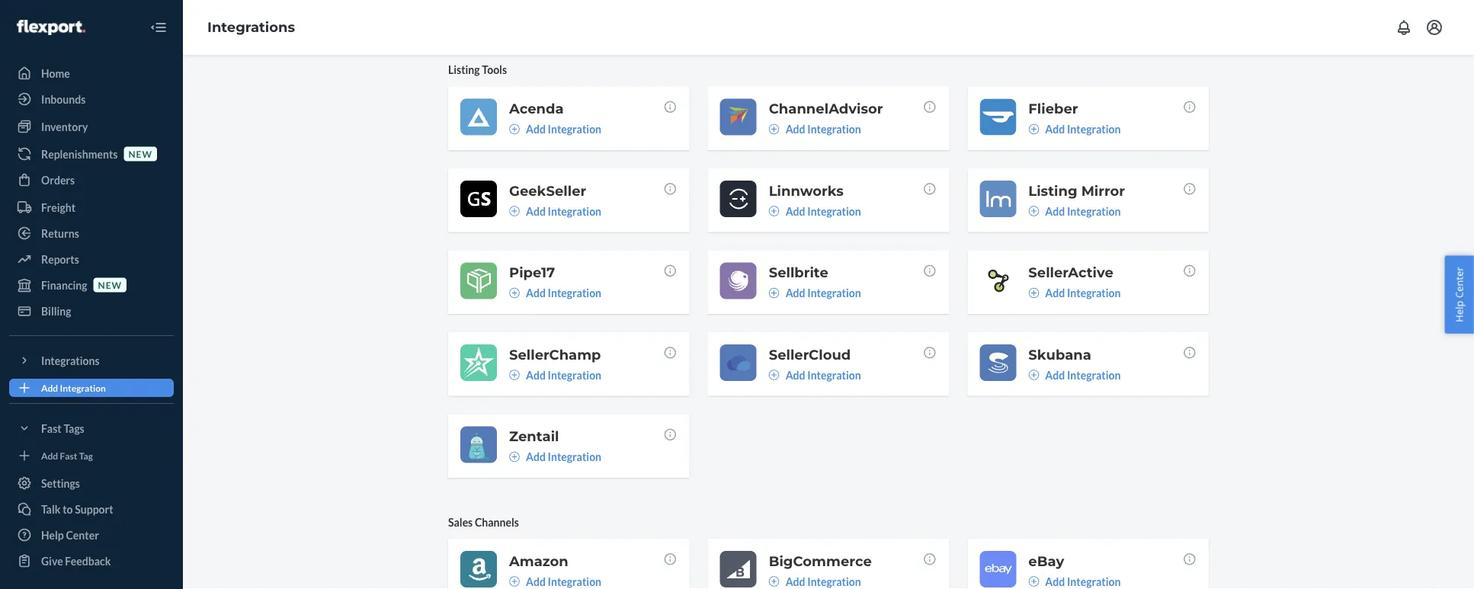 Task type: describe. For each thing, give the bounding box(es) containing it.
acenda
[[509, 100, 564, 117]]

plus circle image for flieber
[[1029, 124, 1039, 134]]

add for flieber
[[1046, 123, 1065, 136]]

flexport logo image
[[17, 20, 85, 35]]

billing link
[[9, 299, 174, 323]]

integration for ebay
[[1067, 575, 1121, 588]]

settings
[[41, 477, 80, 490]]

listing tools
[[448, 63, 507, 76]]

inbounds link
[[9, 87, 174, 111]]

add integration for geekseller
[[526, 205, 602, 218]]

add for geekseller
[[526, 205, 546, 218]]

plus circle image for sellerchamp
[[509, 370, 520, 380]]

add integration for ebay
[[1046, 575, 1121, 588]]

plus circle image for listing mirror
[[1029, 206, 1039, 216]]

add up the fast tags
[[41, 382, 58, 393]]

add integration link for pipe17
[[509, 285, 602, 301]]

tag
[[79, 450, 93, 461]]

integration for sellbrite
[[808, 287, 861, 300]]

sales channels
[[448, 516, 519, 529]]

integration for zentail
[[548, 451, 602, 463]]

flieber
[[1029, 100, 1079, 117]]

new for financing
[[98, 279, 122, 290]]

add integration for selleractive
[[1046, 287, 1121, 300]]

integration for linnworks
[[808, 205, 861, 218]]

listing for listing mirror
[[1029, 182, 1078, 199]]

channels
[[475, 516, 519, 529]]

add for bigcommerce
[[786, 575, 806, 588]]

linnworks
[[769, 182, 844, 199]]

add integration link for zentail
[[509, 449, 602, 465]]

add for skubana
[[1046, 369, 1065, 381]]

add integration link for listing mirror
[[1029, 203, 1121, 219]]

plus circle image for bigcommerce
[[769, 576, 780, 587]]

tools
[[482, 63, 507, 76]]

inbounds
[[41, 93, 86, 106]]

inventory link
[[9, 114, 174, 139]]

add for selleractive
[[1046, 287, 1065, 300]]

add up settings
[[41, 450, 58, 461]]

add fast tag link
[[9, 447, 174, 465]]

integration for bigcommerce
[[808, 575, 861, 588]]

inventory
[[41, 120, 88, 133]]

add integration for channeladvisor
[[786, 123, 861, 136]]

integrations link
[[207, 19, 295, 36]]

orders link
[[9, 168, 174, 192]]

add for sellercloud
[[786, 369, 806, 381]]

ebay
[[1029, 553, 1065, 569]]

new for replenishments
[[128, 148, 152, 159]]

bigcommerce
[[769, 553, 872, 569]]

sellbrite
[[769, 264, 829, 281]]

add integration for bigcommerce
[[786, 575, 861, 588]]

add integration for zentail
[[526, 451, 602, 463]]

feedback
[[65, 555, 111, 568]]

add integration link for skubana
[[1029, 367, 1121, 383]]

add integration link for linnworks
[[769, 203, 861, 219]]

integration for selleractive
[[1067, 287, 1121, 300]]

sellercloud
[[769, 346, 851, 363]]

amazon
[[509, 553, 569, 569]]

integration for geekseller
[[548, 205, 602, 218]]

fast tags
[[41, 422, 84, 435]]

talk
[[41, 503, 61, 516]]

add integration for linnworks
[[786, 205, 861, 218]]

add integration for pipe17
[[526, 287, 602, 300]]

add integration for sellercloud
[[786, 369, 861, 381]]

support
[[75, 503, 113, 516]]

integration for sellerchamp
[[548, 369, 602, 381]]

channeladvisor
[[769, 100, 883, 117]]

plus circle image for sellercloud
[[769, 370, 780, 380]]

help inside "link"
[[41, 529, 64, 542]]

to
[[63, 503, 73, 516]]

zentail
[[509, 428, 559, 445]]

add integration for amazon
[[526, 575, 602, 588]]

integration for flieber
[[1067, 123, 1121, 136]]

returns link
[[9, 221, 174, 246]]



Task type: locate. For each thing, give the bounding box(es) containing it.
give
[[41, 555, 63, 568]]

1 horizontal spatial center
[[1453, 267, 1467, 298]]

center inside "link"
[[66, 529, 99, 542]]

settings link
[[9, 471, 174, 496]]

plus circle image down flieber
[[1029, 124, 1039, 134]]

1 horizontal spatial new
[[128, 148, 152, 159]]

add down channeladvisor
[[786, 123, 806, 136]]

help center
[[1453, 267, 1467, 322], [41, 529, 99, 542]]

0 vertical spatial new
[[128, 148, 152, 159]]

add integration link for selleractive
[[1029, 285, 1121, 301]]

fast left tags
[[41, 422, 62, 435]]

add down linnworks
[[786, 205, 806, 218]]

add integration down the sellbrite at right
[[786, 287, 861, 300]]

1 horizontal spatial help
[[1453, 301, 1467, 322]]

add integration for sellbrite
[[786, 287, 861, 300]]

plus circle image down linnworks
[[769, 206, 780, 216]]

tags
[[64, 422, 84, 435]]

integrations inside dropdown button
[[41, 354, 100, 367]]

sellerchamp
[[509, 346, 601, 363]]

add integration
[[526, 123, 602, 136], [786, 123, 861, 136], [1046, 123, 1121, 136], [526, 205, 602, 218], [786, 205, 861, 218], [1046, 205, 1121, 218], [526, 287, 602, 300], [786, 287, 861, 300], [1046, 287, 1121, 300], [526, 369, 602, 381], [786, 369, 861, 381], [1046, 369, 1121, 381], [41, 382, 106, 393], [526, 451, 602, 463], [526, 575, 602, 588], [786, 575, 861, 588], [1046, 575, 1121, 588]]

freight
[[41, 201, 76, 214]]

fast left tag on the left bottom of page
[[60, 450, 77, 461]]

help inside button
[[1453, 301, 1467, 322]]

add for acenda
[[526, 123, 546, 136]]

0 horizontal spatial new
[[98, 279, 122, 290]]

add for zentail
[[526, 451, 546, 463]]

home link
[[9, 61, 174, 85]]

talk to support button
[[9, 497, 174, 522]]

listing mirror
[[1029, 182, 1125, 199]]

add down amazon
[[526, 575, 546, 588]]

add down "sellerchamp"
[[526, 369, 546, 381]]

0 vertical spatial help
[[1453, 301, 1467, 322]]

add integration link down channeladvisor
[[769, 121, 861, 137]]

add down bigcommerce
[[786, 575, 806, 588]]

add integration down geekseller
[[526, 205, 602, 218]]

add down "acenda" in the top left of the page
[[526, 123, 546, 136]]

0 horizontal spatial center
[[66, 529, 99, 542]]

1 horizontal spatial listing
[[1029, 182, 1078, 199]]

plus circle image for geekseller
[[509, 206, 520, 216]]

1 vertical spatial fast
[[60, 450, 77, 461]]

add integration for sellerchamp
[[526, 369, 602, 381]]

add integration link
[[509, 121, 602, 137], [769, 121, 861, 137], [1029, 121, 1121, 137], [509, 203, 602, 219], [769, 203, 861, 219], [1029, 203, 1121, 219], [509, 285, 602, 301], [769, 285, 861, 301], [1029, 285, 1121, 301], [509, 367, 602, 383], [769, 367, 861, 383], [1029, 367, 1121, 383], [9, 379, 174, 397], [509, 449, 602, 465], [509, 574, 602, 589], [769, 574, 861, 589], [1029, 574, 1121, 589]]

add integration link down "sellerchamp"
[[509, 367, 602, 383]]

reports link
[[9, 247, 174, 271]]

plus circle image for amazon
[[509, 576, 520, 587]]

help center inside "link"
[[41, 529, 99, 542]]

plus circle image down "sellerchamp"
[[509, 370, 520, 380]]

add integration link for bigcommerce
[[769, 574, 861, 589]]

orders
[[41, 173, 75, 186]]

add integration link down bigcommerce
[[769, 574, 861, 589]]

listing left tools
[[448, 63, 480, 76]]

add integration link for geekseller
[[509, 203, 602, 219]]

returns
[[41, 227, 79, 240]]

add integration down sellercloud on the bottom of the page
[[786, 369, 861, 381]]

0 vertical spatial fast
[[41, 422, 62, 435]]

give feedback
[[41, 555, 111, 568]]

add integration down channeladvisor
[[786, 123, 861, 136]]

integration for pipe17
[[548, 287, 602, 300]]

integration for amazon
[[548, 575, 602, 588]]

talk to support
[[41, 503, 113, 516]]

0 horizontal spatial help
[[41, 529, 64, 542]]

replenishments
[[41, 148, 118, 160]]

new down reports link
[[98, 279, 122, 290]]

add integration link down pipe17
[[509, 285, 602, 301]]

add
[[526, 123, 546, 136], [786, 123, 806, 136], [1046, 123, 1065, 136], [526, 205, 546, 218], [786, 205, 806, 218], [1046, 205, 1065, 218], [526, 287, 546, 300], [786, 287, 806, 300], [1046, 287, 1065, 300], [526, 369, 546, 381], [786, 369, 806, 381], [1046, 369, 1065, 381], [41, 382, 58, 393], [41, 450, 58, 461], [526, 451, 546, 463], [526, 575, 546, 588], [786, 575, 806, 588], [1046, 575, 1065, 588]]

add integration link down the integrations dropdown button at the bottom of page
[[9, 379, 174, 397]]

add integration down ebay
[[1046, 575, 1121, 588]]

add integration link down amazon
[[509, 574, 602, 589]]

add integration down "acenda" in the top left of the page
[[526, 123, 602, 136]]

fast tags button
[[9, 416, 174, 441]]

add fast tag
[[41, 450, 93, 461]]

add down sellercloud on the bottom of the page
[[786, 369, 806, 381]]

1 horizontal spatial help center
[[1453, 267, 1467, 322]]

add integration link for sellbrite
[[769, 285, 861, 301]]

plus circle image
[[509, 124, 520, 134], [769, 124, 780, 134], [1029, 124, 1039, 134], [769, 206, 780, 216], [769, 288, 780, 298], [509, 370, 520, 380], [769, 370, 780, 380]]

add down geekseller
[[526, 205, 546, 218]]

geekseller
[[509, 182, 587, 199]]

plus circle image down amazon
[[509, 576, 520, 587]]

add integration link down linnworks
[[769, 203, 861, 219]]

integration for skubana
[[1067, 369, 1121, 381]]

add integration link down "acenda" in the top left of the page
[[509, 121, 602, 137]]

pipe17
[[509, 264, 555, 281]]

plus circle image for linnworks
[[769, 206, 780, 216]]

add integration link for channeladvisor
[[769, 121, 861, 137]]

plus circle image down zentail
[[509, 452, 520, 462]]

integration for listing mirror
[[1067, 205, 1121, 218]]

add integration link down listing mirror
[[1029, 203, 1121, 219]]

integration
[[548, 123, 602, 136], [808, 123, 861, 136], [1067, 123, 1121, 136], [548, 205, 602, 218], [808, 205, 861, 218], [1067, 205, 1121, 218], [548, 287, 602, 300], [808, 287, 861, 300], [1067, 287, 1121, 300], [548, 369, 602, 381], [808, 369, 861, 381], [1067, 369, 1121, 381], [60, 382, 106, 393], [548, 451, 602, 463], [548, 575, 602, 588], [808, 575, 861, 588], [1067, 575, 1121, 588]]

add for pipe17
[[526, 287, 546, 300]]

listing
[[448, 63, 480, 76], [1029, 182, 1078, 199]]

add integration down skubana
[[1046, 369, 1121, 381]]

add integration link for ebay
[[1029, 574, 1121, 589]]

plus circle image down pipe17
[[509, 288, 520, 298]]

add for listing mirror
[[1046, 205, 1065, 218]]

0 horizontal spatial integrations
[[41, 354, 100, 367]]

integration for acenda
[[548, 123, 602, 136]]

add down ebay
[[1046, 575, 1065, 588]]

add integration down "sellerchamp"
[[526, 369, 602, 381]]

financing
[[41, 279, 87, 292]]

plus circle image
[[509, 206, 520, 216], [1029, 206, 1039, 216], [509, 288, 520, 298], [1029, 288, 1039, 298], [1029, 370, 1039, 380], [509, 452, 520, 462], [509, 576, 520, 587], [769, 576, 780, 587], [1029, 576, 1039, 587]]

add for sellbrite
[[786, 287, 806, 300]]

listing for listing tools
[[448, 63, 480, 76]]

plus circle image down geekseller
[[509, 206, 520, 216]]

add integration link for acenda
[[509, 121, 602, 137]]

add down skubana
[[1046, 369, 1065, 381]]

add integration down flieber
[[1046, 123, 1121, 136]]

help center button
[[1445, 256, 1475, 334]]

help
[[1453, 301, 1467, 322], [41, 529, 64, 542]]

fast inside dropdown button
[[41, 422, 62, 435]]

add integration down linnworks
[[786, 205, 861, 218]]

0 vertical spatial center
[[1453, 267, 1467, 298]]

add integration down listing mirror
[[1046, 205, 1121, 218]]

add for ebay
[[1046, 575, 1065, 588]]

add integration for acenda
[[526, 123, 602, 136]]

add integration down the integrations dropdown button at the bottom of page
[[41, 382, 106, 393]]

center
[[1453, 267, 1467, 298], [66, 529, 99, 542]]

add integration link for amazon
[[509, 574, 602, 589]]

0 vertical spatial help center
[[1453, 267, 1467, 322]]

add down zentail
[[526, 451, 546, 463]]

add integration for listing mirror
[[1046, 205, 1121, 218]]

plus circle image down "acenda" in the top left of the page
[[509, 124, 520, 134]]

add integration link down skubana
[[1029, 367, 1121, 383]]

center inside button
[[1453, 267, 1467, 298]]

plus circle image down channeladvisor
[[769, 124, 780, 134]]

add integration down pipe17
[[526, 287, 602, 300]]

give feedback button
[[9, 549, 174, 573]]

add integration for skubana
[[1046, 369, 1121, 381]]

selleractive
[[1029, 264, 1114, 281]]

add integration link for sellerchamp
[[509, 367, 602, 383]]

fast
[[41, 422, 62, 435], [60, 450, 77, 461]]

help center inside button
[[1453, 267, 1467, 322]]

add for amazon
[[526, 575, 546, 588]]

1 vertical spatial center
[[66, 529, 99, 542]]

freight link
[[9, 195, 174, 220]]

plus circle image down the sellbrite at right
[[769, 288, 780, 298]]

add integration down bigcommerce
[[786, 575, 861, 588]]

add for channeladvisor
[[786, 123, 806, 136]]

plus circle image down bigcommerce
[[769, 576, 780, 587]]

1 vertical spatial listing
[[1029, 182, 1078, 199]]

add integration link down zentail
[[509, 449, 602, 465]]

open account menu image
[[1426, 18, 1444, 37]]

home
[[41, 67, 70, 80]]

add integration link down sellercloud on the bottom of the page
[[769, 367, 861, 383]]

add down listing mirror
[[1046, 205, 1065, 218]]

plus circle image down ebay
[[1029, 576, 1039, 587]]

new
[[128, 148, 152, 159], [98, 279, 122, 290]]

add down selleractive
[[1046, 287, 1065, 300]]

open notifications image
[[1395, 18, 1414, 37]]

add down pipe17
[[526, 287, 546, 300]]

add integration down zentail
[[526, 451, 602, 463]]

add integration down selleractive
[[1046, 287, 1121, 300]]

add down the sellbrite at right
[[786, 287, 806, 300]]

add integration link for sellercloud
[[769, 367, 861, 383]]

listing left mirror
[[1029, 182, 1078, 199]]

integration for channeladvisor
[[808, 123, 861, 136]]

integration for sellercloud
[[808, 369, 861, 381]]

billing
[[41, 305, 71, 318]]

plus circle image for sellbrite
[[769, 288, 780, 298]]

plus circle image for skubana
[[1029, 370, 1039, 380]]

new up orders link
[[128, 148, 152, 159]]

integrations button
[[9, 348, 174, 373]]

add integration for flieber
[[1046, 123, 1121, 136]]

0 vertical spatial listing
[[448, 63, 480, 76]]

integrations
[[207, 19, 295, 36], [41, 354, 100, 367]]

help center link
[[9, 523, 174, 547]]

plus circle image down sellercloud on the bottom of the page
[[769, 370, 780, 380]]

reports
[[41, 253, 79, 266]]

add integration link for flieber
[[1029, 121, 1121, 137]]

plus circle image down selleractive
[[1029, 288, 1039, 298]]

add integration link down selleractive
[[1029, 285, 1121, 301]]

1 vertical spatial help center
[[41, 529, 99, 542]]

sales
[[448, 516, 473, 529]]

skubana
[[1029, 346, 1092, 363]]

plus circle image down listing mirror
[[1029, 206, 1039, 216]]

0 horizontal spatial listing
[[448, 63, 480, 76]]

add integration link down the sellbrite at right
[[769, 285, 861, 301]]

mirror
[[1082, 182, 1125, 199]]

plus circle image for pipe17
[[509, 288, 520, 298]]

plus circle image down skubana
[[1029, 370, 1039, 380]]

0 horizontal spatial help center
[[41, 529, 99, 542]]

1 vertical spatial help
[[41, 529, 64, 542]]

plus circle image for channeladvisor
[[769, 124, 780, 134]]

1 horizontal spatial integrations
[[207, 19, 295, 36]]

add integration link down ebay
[[1029, 574, 1121, 589]]

add for sellerchamp
[[526, 369, 546, 381]]

add integration down amazon
[[526, 575, 602, 588]]

plus circle image for ebay
[[1029, 576, 1039, 587]]

add integration link down flieber
[[1029, 121, 1121, 137]]

0 vertical spatial integrations
[[207, 19, 295, 36]]

1 vertical spatial new
[[98, 279, 122, 290]]

add integration link down geekseller
[[509, 203, 602, 219]]

plus circle image for zentail
[[509, 452, 520, 462]]

add for linnworks
[[786, 205, 806, 218]]

plus circle image for selleractive
[[1029, 288, 1039, 298]]

add down flieber
[[1046, 123, 1065, 136]]

plus circle image for acenda
[[509, 124, 520, 134]]

close navigation image
[[149, 18, 168, 37]]

1 vertical spatial integrations
[[41, 354, 100, 367]]



Task type: vqa. For each thing, say whether or not it's contained in the screenshot.
Sellbrite Add Integration
yes



